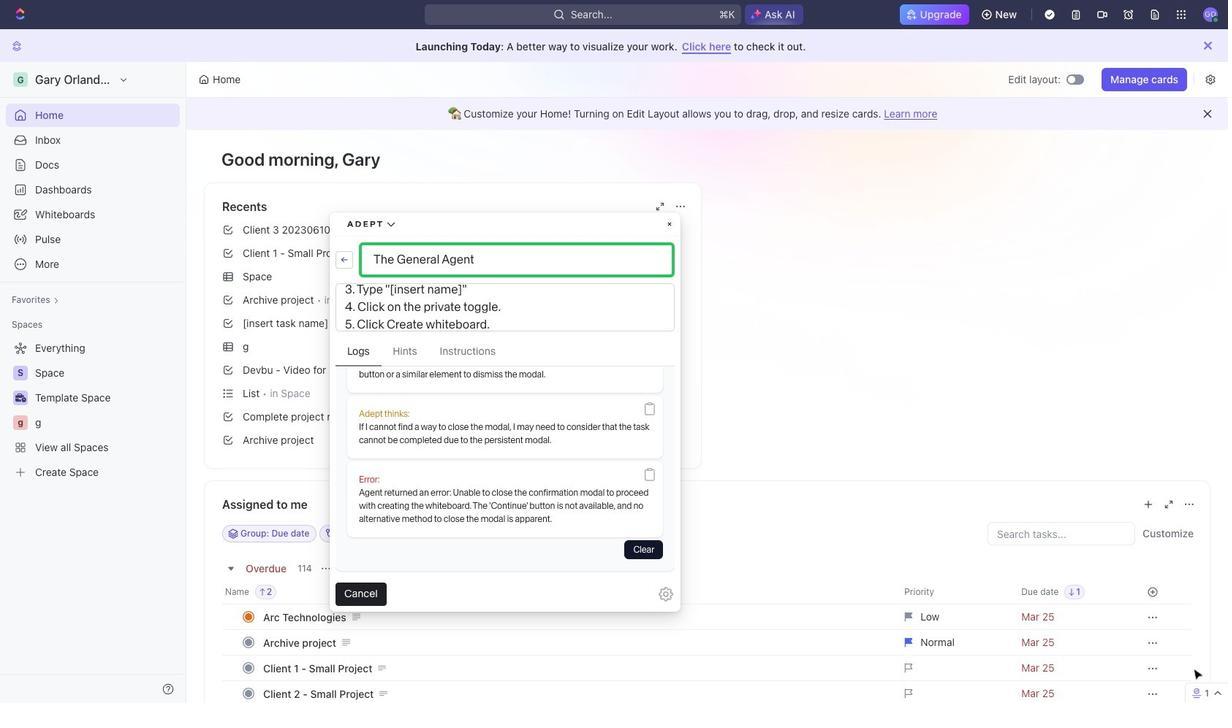 Task type: locate. For each thing, give the bounding box(es) containing it.
gary orlando's workspace, , element
[[13, 72, 28, 87]]

alert
[[186, 98, 1228, 130]]

g, , element
[[13, 416, 28, 431]]

business time image
[[15, 394, 26, 403]]

tree
[[6, 337, 180, 485]]



Task type: describe. For each thing, give the bounding box(es) containing it.
space, , element
[[13, 366, 28, 381]]

tree inside sidebar navigation
[[6, 337, 180, 485]]

sidebar navigation
[[0, 62, 189, 704]]

Search tasks... text field
[[988, 523, 1134, 545]]



Task type: vqa. For each thing, say whether or not it's contained in the screenshot.
second Set priority image from the bottom's TO DO cell
no



